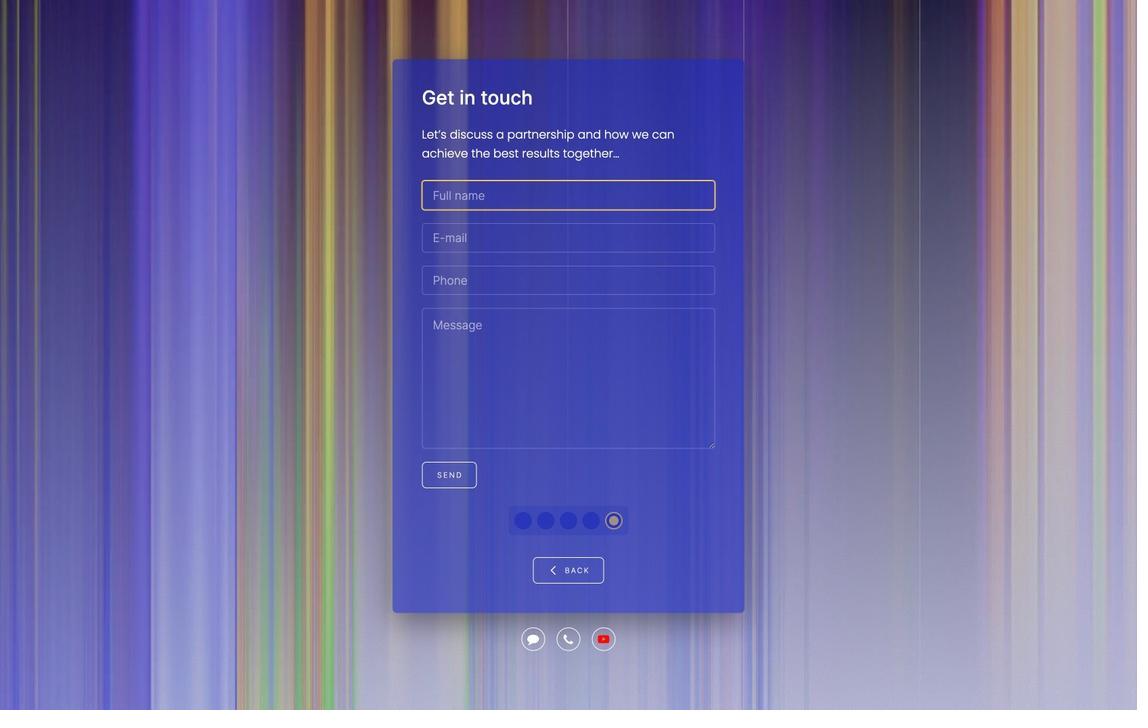 Task type: vqa. For each thing, say whether or not it's contained in the screenshot.
Phone Phone Field
no



Task type: describe. For each thing, give the bounding box(es) containing it.
Phone text field
[[422, 266, 715, 295]]

Message text field
[[422, 308, 715, 449]]

E-mail email field
[[422, 223, 715, 253]]

youtube image
[[597, 633, 610, 646]]



Task type: locate. For each thing, give the bounding box(es) containing it.
message image
[[527, 633, 540, 646]]

None radio
[[537, 512, 555, 530], [605, 512, 623, 530], [537, 512, 555, 530], [605, 512, 623, 530]]

None radio
[[515, 512, 532, 530], [560, 512, 577, 530], [582, 512, 600, 530], [515, 512, 532, 530], [560, 512, 577, 530], [582, 512, 600, 530]]

phone image
[[562, 633, 575, 646]]

Full name text field
[[422, 181, 715, 210]]



